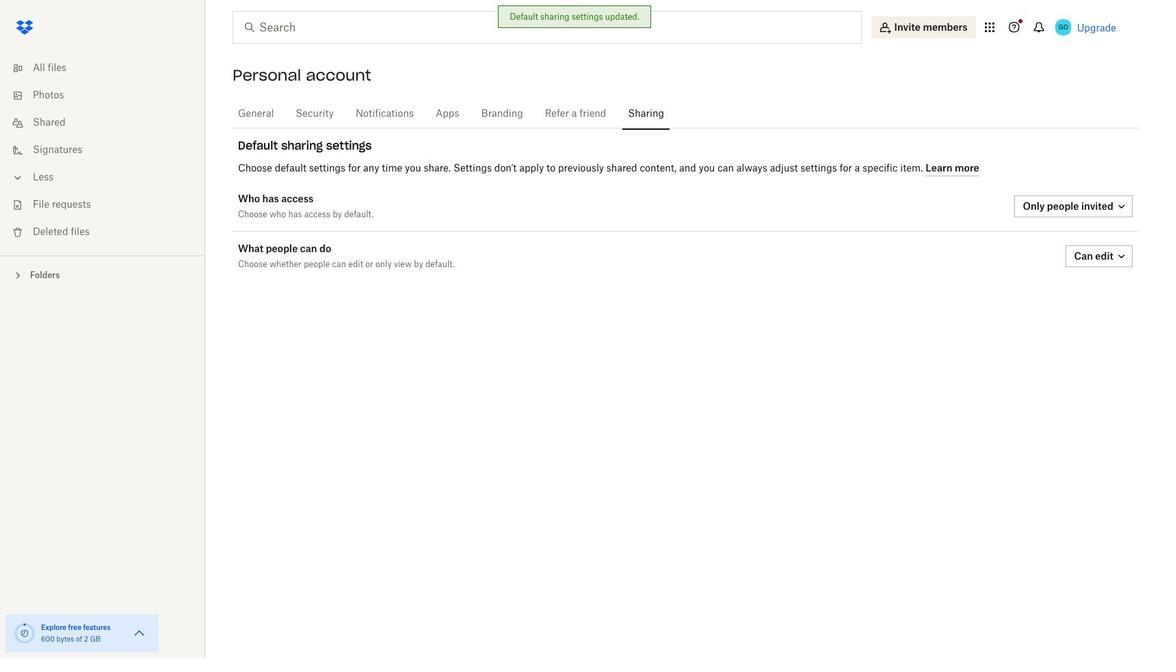 Task type: describe. For each thing, give the bounding box(es) containing it.
less image
[[11, 171, 25, 185]]

quota usage image
[[14, 623, 36, 645]]

quota usage progress bar
[[14, 623, 36, 645]]



Task type: locate. For each thing, give the bounding box(es) containing it.
dropbox image
[[11, 14, 38, 41]]

Search text field
[[259, 19, 833, 36]]

list
[[0, 47, 205, 256]]

tab list
[[233, 96, 1138, 131]]



Task type: vqa. For each thing, say whether or not it's contained in the screenshot.
tab list
yes



